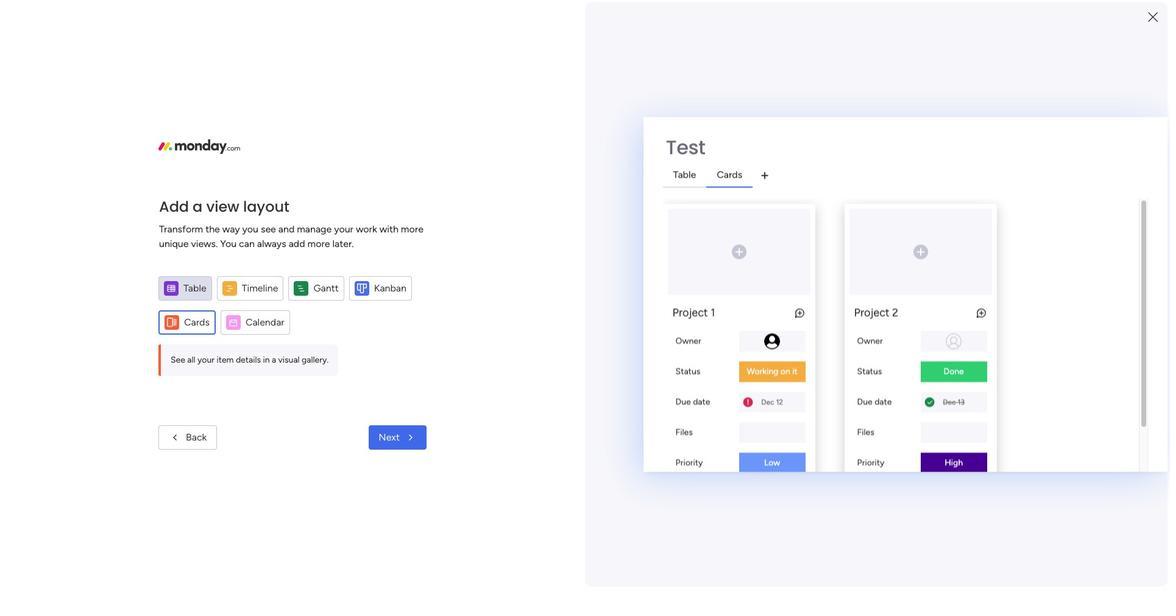 Task type: vqa. For each thing, say whether or not it's contained in the screenshot.
topmost New Project
no



Task type: locate. For each thing, give the bounding box(es) containing it.
0 vertical spatial your
[[334, 223, 353, 235]]

my workspaces
[[242, 356, 320, 370]]

0 vertical spatial a
[[193, 197, 203, 217]]

with right the minutes
[[1079, 383, 1098, 394]]

install our mobile app
[[963, 215, 1053, 226]]

1 horizontal spatial more
[[401, 223, 423, 235]]

0 horizontal spatial priority
[[676, 458, 703, 468]]

you
[[220, 238, 237, 250]]

2 status from the left
[[857, 367, 882, 377]]

project for project management
[[258, 247, 290, 259]]

register in one click → link
[[674, 7, 767, 18]]

mobile
[[1007, 215, 1034, 226]]

project left 1
[[673, 306, 708, 320]]

all
[[187, 355, 195, 365]]

date
[[693, 397, 710, 407], [875, 397, 892, 407]]

timeline button
[[217, 276, 284, 301]]

dapulse x slim image
[[1097, 113, 1112, 127]]

work down workspaces
[[297, 410, 317, 421]]

ready-
[[940, 397, 968, 409]]

feed
[[282, 315, 304, 328]]

in left the minutes
[[1032, 383, 1040, 394]]

management inside button
[[320, 410, 373, 421]]

2 vertical spatial your
[[968, 383, 987, 394]]

due for project 1
[[676, 397, 691, 407]]

2 date from the left
[[875, 397, 892, 407]]

next button
[[369, 426, 427, 450]]

unique
[[159, 238, 189, 250]]

0 vertical spatial management
[[276, 268, 326, 278]]

status
[[676, 367, 700, 377], [857, 367, 882, 377]]

timeline
[[242, 282, 278, 294]]

1 horizontal spatial with
[[1079, 383, 1098, 394]]

0 horizontal spatial due date
[[676, 397, 710, 407]]

see all your item details in a visual gallery.
[[171, 355, 329, 365]]

due date
[[676, 397, 710, 407], [857, 397, 892, 407]]

1 horizontal spatial work
[[297, 410, 317, 421]]

0 horizontal spatial work
[[255, 268, 274, 278]]

2 horizontal spatial in
[[1032, 383, 1040, 394]]

2 horizontal spatial work
[[356, 223, 377, 235]]

monday.com
[[1022, 512, 1071, 523]]

transform
[[159, 223, 203, 235]]

2 due from the left
[[857, 397, 872, 407]]

your right all
[[197, 355, 214, 365]]

0 vertical spatial complete
[[951, 117, 1000, 130]]

next
[[379, 432, 400, 444]]

1 vertical spatial learn
[[981, 512, 1002, 523]]

your
[[334, 223, 353, 235], [197, 355, 214, 365], [968, 383, 987, 394]]

explore templates button
[[940, 418, 1108, 442]]

1 horizontal spatial files
[[857, 427, 874, 438]]

in
[[710, 7, 718, 18], [263, 355, 270, 365], [1032, 383, 1040, 394]]

2 priority from the left
[[857, 458, 884, 468]]

get
[[968, 464, 983, 475]]

2 horizontal spatial your
[[968, 383, 987, 394]]

templates
[[995, 397, 1039, 409], [1019, 424, 1063, 436]]

work management
[[297, 410, 373, 421]]

boost your workflow in minutes with ready-made templates
[[940, 383, 1098, 409]]

circle o image
[[951, 201, 959, 210]]

getting
[[981, 499, 1011, 509]]

project down see
[[258, 247, 290, 259]]

1 horizontal spatial in
[[710, 7, 718, 18]]

gantt
[[313, 282, 339, 294]]

work management button
[[232, 380, 558, 434]]

gallery.
[[302, 355, 329, 365]]

templates inside button
[[1019, 424, 1063, 436]]

learn
[[932, 464, 957, 475], [981, 512, 1002, 523]]

1 horizontal spatial due date
[[857, 397, 892, 407]]

your up made at the bottom
[[968, 383, 987, 394]]

owner for project 1
[[676, 336, 701, 346]]

1 horizontal spatial your
[[334, 223, 353, 235]]

test
[[666, 134, 705, 161]]

profile right your
[[1027, 117, 1059, 130]]

your inside transform the way you see and manage your work with more unique views. you can always add more later.
[[334, 223, 353, 235]]

learn inside getting started learn how monday.com works
[[981, 512, 1002, 523]]

learn down 'getting'
[[981, 512, 1002, 523]]

with inside boost your workflow in minutes with ready-made templates
[[1079, 383, 1098, 394]]

work inside button
[[297, 410, 317, 421]]

status down project 2
[[857, 367, 882, 377]]

members
[[1012, 184, 1050, 195]]

1 vertical spatial management
[[320, 410, 373, 421]]

1 horizontal spatial priority
[[857, 458, 884, 468]]

work
[[356, 223, 377, 235], [255, 268, 274, 278], [297, 410, 317, 421]]

project for project 2
[[854, 306, 890, 320]]

0 horizontal spatial due
[[676, 397, 691, 407]]

our
[[534, 7, 548, 18]]

manage
[[297, 223, 332, 235]]

1 vertical spatial in
[[263, 355, 270, 365]]

complete up install
[[963, 200, 1003, 211]]

2 files from the left
[[857, 427, 874, 438]]

&
[[959, 464, 965, 475]]

calendar
[[246, 317, 284, 328]]

1 files from the left
[[676, 427, 693, 438]]

1 vertical spatial with
[[1079, 383, 1098, 394]]

0 horizontal spatial status
[[676, 367, 700, 377]]

table button
[[158, 276, 212, 301]]

1 date from the left
[[693, 397, 710, 407]]

2 vertical spatial in
[[1032, 383, 1040, 394]]

status down project 1
[[676, 367, 700, 377]]

project
[[258, 247, 290, 259], [673, 306, 708, 320], [854, 306, 890, 320]]

help center element
[[932, 545, 1115, 590]]

complete
[[951, 117, 1000, 130], [963, 200, 1003, 211]]

0 horizontal spatial files
[[676, 427, 693, 438]]

2 vertical spatial work
[[297, 410, 317, 421]]

0 vertical spatial templates
[[995, 397, 1039, 409]]

1 horizontal spatial due
[[857, 397, 872, 407]]

project left 2
[[854, 306, 890, 320]]

work up the workspace
[[356, 223, 377, 235]]

work up timeline on the top
[[255, 268, 274, 278]]

1 vertical spatial complete
[[963, 200, 1003, 211]]

0 vertical spatial learn
[[932, 464, 957, 475]]

in left one
[[710, 7, 718, 18]]

conference
[[577, 7, 624, 18]]

1 vertical spatial more
[[307, 238, 330, 250]]

owner
[[676, 336, 701, 346], [857, 336, 883, 346]]

1 due date from the left
[[676, 397, 710, 407]]

for
[[520, 7, 532, 18]]

us
[[509, 7, 518, 18]]

0 horizontal spatial in
[[263, 355, 270, 365]]

1 horizontal spatial owner
[[857, 336, 883, 346]]

date for 2
[[875, 397, 892, 407]]

register
[[674, 7, 708, 18]]

0 vertical spatial work
[[356, 223, 377, 235]]

templates right explore
[[1019, 424, 1063, 436]]

owner down project 1
[[676, 336, 701, 346]]

2 due date from the left
[[857, 397, 892, 407]]

item
[[217, 355, 234, 365]]

0 horizontal spatial with
[[379, 223, 398, 235]]

0 horizontal spatial project
[[258, 247, 290, 259]]

with inside transform the way you see and manage your work with more unique views. you can always add more later.
[[379, 223, 398, 235]]

a left visual
[[272, 355, 276, 365]]

logo image
[[158, 140, 240, 154]]

profile down the invite team members (0/1)
[[1006, 200, 1032, 211]]

files for project 1
[[676, 427, 693, 438]]

project 2
[[854, 306, 898, 320]]

1 due from the left
[[676, 397, 691, 407]]

made
[[968, 397, 992, 409]]

view
[[206, 197, 239, 217]]

complete for complete your profile
[[951, 117, 1000, 130]]

1 status from the left
[[676, 367, 700, 377]]

owner down project 2
[[857, 336, 883, 346]]

work inside transform the way you see and manage your work with more unique views. you can always add more later.
[[356, 223, 377, 235]]

0 vertical spatial with
[[379, 223, 398, 235]]

1 horizontal spatial date
[[875, 397, 892, 407]]

1 horizontal spatial project
[[673, 306, 708, 320]]

1 priority from the left
[[676, 458, 703, 468]]

0 horizontal spatial date
[[693, 397, 710, 407]]

templates image image
[[943, 288, 1104, 372]]

management up next button
[[320, 410, 373, 421]]

1 horizontal spatial status
[[857, 367, 882, 377]]

0 horizontal spatial owner
[[676, 336, 701, 346]]

management for work management
[[320, 410, 373, 421]]

management down project management
[[276, 268, 326, 278]]

1 vertical spatial a
[[272, 355, 276, 365]]

2 owner from the left
[[857, 336, 883, 346]]

2 horizontal spatial project
[[854, 306, 890, 320]]

complete left your
[[951, 117, 1000, 130]]

profile
[[1027, 117, 1059, 130], [1006, 200, 1032, 211]]

1 vertical spatial templates
[[1019, 424, 1063, 436]]

with up the workspace
[[379, 223, 398, 235]]

a
[[193, 197, 203, 217], [272, 355, 276, 365]]

0 horizontal spatial learn
[[932, 464, 957, 475]]

complete your profile
[[951, 117, 1059, 130]]

lottie animation element
[[588, 54, 930, 100]]

a right add
[[193, 197, 203, 217]]

1 horizontal spatial learn
[[981, 512, 1002, 523]]

1 owner from the left
[[676, 336, 701, 346]]

kanban button
[[349, 276, 412, 301]]

the
[[205, 223, 220, 235]]

in right the my
[[263, 355, 270, 365]]

date for 1
[[693, 397, 710, 407]]

learn left &
[[932, 464, 957, 475]]

calendar button
[[221, 310, 290, 335]]

✨
[[475, 7, 487, 18]]

your up later.
[[334, 223, 353, 235]]

0 horizontal spatial more
[[307, 238, 330, 250]]

visual
[[278, 355, 300, 365]]

priority
[[676, 458, 703, 468], [857, 458, 884, 468]]

1 vertical spatial work
[[255, 268, 274, 278]]

management
[[293, 247, 352, 259]]

and
[[278, 223, 295, 235]]

back
[[186, 432, 207, 444]]

0 horizontal spatial your
[[197, 355, 214, 365]]

templates down workflow
[[995, 397, 1039, 409]]

priority for project 1
[[676, 458, 703, 468]]

more
[[401, 223, 423, 235], [307, 238, 330, 250]]

status for project 1
[[676, 367, 700, 377]]



Task type: describe. For each thing, give the bounding box(es) containing it.
inspired
[[985, 464, 1020, 475]]

workspaces
[[260, 356, 320, 370]]

✨ join us for our online conference dec 14th
[[473, 7, 663, 18]]

2
[[892, 306, 898, 320]]

way
[[222, 223, 240, 235]]

main
[[336, 268, 354, 278]]

1 vertical spatial profile
[[1006, 200, 1032, 211]]

in inside boost your workflow in minutes with ready-made templates
[[1032, 383, 1040, 394]]

install our mobile app link
[[963, 214, 1115, 228]]

1 vertical spatial your
[[197, 355, 214, 365]]

cards button
[[158, 310, 216, 335]]

back button
[[158, 426, 217, 450]]

complete profile link
[[951, 199, 1115, 212]]

how
[[1004, 512, 1020, 523]]

project for project 1
[[673, 306, 708, 320]]

(inbox)
[[307, 315, 343, 328]]

1 horizontal spatial a
[[272, 355, 276, 365]]

cards
[[184, 317, 210, 328]]

getting started element
[[932, 486, 1115, 535]]

gantt button
[[289, 276, 344, 301]]

details
[[236, 355, 261, 365]]

later.
[[332, 238, 354, 250]]

>
[[328, 268, 334, 278]]

explore templates
[[984, 424, 1063, 436]]

due date for 1
[[676, 397, 710, 407]]

getting started learn how monday.com works
[[981, 499, 1096, 523]]

component image
[[240, 266, 251, 277]]

app
[[1036, 215, 1053, 226]]

workflow
[[989, 383, 1030, 394]]

invite team members (0/1)
[[963, 184, 1072, 195]]

install
[[963, 215, 987, 226]]

work for work management
[[297, 410, 317, 421]]

close my workspaces image
[[225, 356, 239, 370]]

register in one click →
[[674, 7, 767, 18]]

14th
[[645, 7, 663, 18]]

(0/1)
[[1053, 184, 1072, 195]]

work for work management > main workspace
[[255, 268, 274, 278]]

minutes
[[1042, 383, 1077, 394]]

project management
[[258, 247, 352, 259]]

invite team members (0/1) link
[[963, 183, 1115, 197]]

layout
[[243, 197, 289, 217]]

invite
[[963, 184, 986, 195]]

0 horizontal spatial a
[[193, 197, 203, 217]]

add a view layout
[[159, 197, 289, 217]]

0 vertical spatial profile
[[1027, 117, 1059, 130]]

status for project 2
[[857, 367, 882, 377]]

workspaces navigation
[[9, 143, 119, 162]]

works
[[1074, 512, 1096, 523]]

0 vertical spatial in
[[710, 7, 718, 18]]

add
[[289, 238, 305, 250]]

management for work management > main workspace
[[276, 268, 326, 278]]

dec
[[626, 7, 642, 18]]

views.
[[191, 238, 218, 250]]

0 vertical spatial more
[[401, 223, 423, 235]]

priority for project 2
[[857, 458, 884, 468]]

owner for project 2
[[857, 336, 883, 346]]

add
[[159, 197, 189, 217]]

join
[[489, 7, 507, 18]]

started
[[1013, 499, 1041, 509]]

open update feed (inbox) image
[[225, 314, 239, 329]]

our
[[989, 215, 1004, 226]]

see
[[261, 223, 276, 235]]

files for project 2
[[857, 427, 874, 438]]

project 1
[[673, 306, 715, 320]]

learn & get inspired
[[932, 464, 1020, 475]]

templates inside boost your workflow in minutes with ready-made templates
[[995, 397, 1039, 409]]

see
[[171, 355, 185, 365]]

table
[[183, 282, 206, 294]]

your
[[1002, 117, 1025, 130]]

kanban
[[374, 282, 406, 294]]

transform the way you see and manage your work with more unique views. you can always add more later.
[[159, 223, 423, 250]]

one
[[720, 7, 735, 18]]

boost
[[940, 383, 965, 394]]

due date for 2
[[857, 397, 892, 407]]

your inside boost your workflow in minutes with ready-made templates
[[968, 383, 987, 394]]

work management > main workspace
[[255, 268, 397, 278]]

team
[[988, 184, 1010, 195]]

click
[[737, 7, 756, 18]]

→
[[758, 7, 767, 18]]

online
[[550, 7, 575, 18]]

can
[[239, 238, 255, 250]]

my
[[242, 356, 258, 370]]

workspace
[[356, 268, 397, 278]]

always
[[257, 238, 286, 250]]

public board image
[[240, 247, 254, 260]]

you
[[242, 223, 258, 235]]

complete for complete profile
[[963, 200, 1003, 211]]

explore
[[984, 424, 1017, 436]]

update
[[242, 315, 279, 328]]

due for project 2
[[857, 397, 872, 407]]



